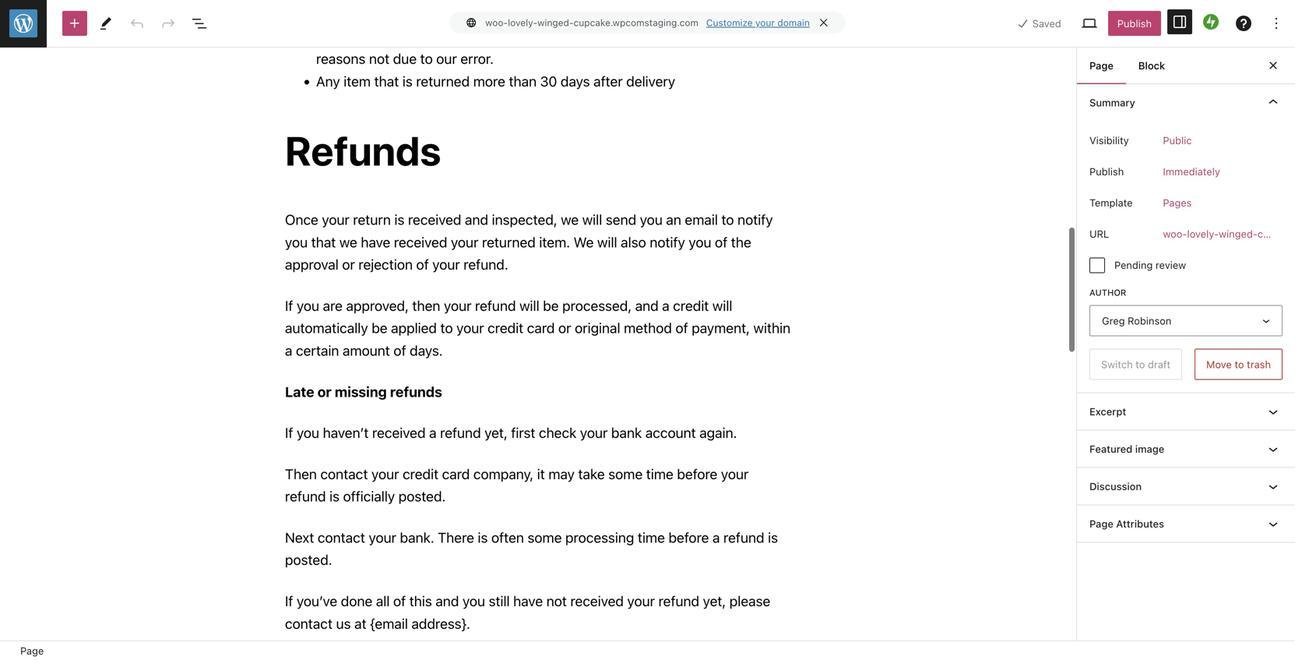 Task type: vqa. For each thing, say whether or not it's contained in the screenshot.


Task type: describe. For each thing, give the bounding box(es) containing it.
move
[[1207, 358, 1233, 370]]

your
[[756, 17, 775, 28]]

featured
[[1090, 443, 1133, 455]]

publish inside page tab panel
[[1090, 166, 1125, 177]]

redo image
[[159, 14, 178, 33]]

cupcake.wpcomstaging.com
[[574, 17, 699, 28]]

url
[[1090, 228, 1110, 240]]

page button
[[1078, 47, 1127, 84]]

public button
[[1154, 125, 1202, 156]]

tools image
[[97, 14, 115, 33]]

discussion
[[1090, 480, 1142, 492]]

excerpt
[[1090, 406, 1127, 417]]

woo-lovely-winged-cupcake.wpcomstaging.com customize your domain
[[486, 17, 810, 28]]

pages button
[[1154, 187, 1202, 218]]

pending
[[1115, 259, 1154, 271]]

undo image
[[128, 14, 147, 33]]

trash
[[1248, 358, 1272, 370]]

lovely-
[[508, 17, 538, 28]]

pages
[[1164, 197, 1193, 208]]

page attributes button
[[1078, 505, 1296, 542]]

block
[[1139, 60, 1166, 71]]

move to trash
[[1207, 358, 1272, 370]]

discussion button
[[1078, 468, 1296, 504]]

immediately button
[[1154, 157, 1230, 185]]

jetpack image
[[1204, 14, 1220, 30]]

visibility
[[1090, 134, 1130, 146]]

review
[[1156, 259, 1187, 271]]

page for page button
[[1090, 60, 1114, 71]]

close settings image
[[1265, 56, 1283, 75]]

page attributes
[[1090, 518, 1165, 529]]

publish inside publish dropdown button
[[1118, 18, 1153, 29]]

to for trash
[[1235, 358, 1245, 370]]

page tab panel
[[1078, 83, 1296, 543]]

summary
[[1090, 97, 1136, 108]]

document overview image
[[190, 14, 209, 33]]

settings image
[[1171, 12, 1190, 31]]

2 vertical spatial page
[[20, 645, 44, 656]]

excerpt button
[[1078, 393, 1296, 430]]



Task type: locate. For each thing, give the bounding box(es) containing it.
to left the trash
[[1235, 358, 1245, 370]]

draft
[[1149, 358, 1171, 370]]

publish button
[[1109, 11, 1162, 36]]

author
[[1090, 288, 1127, 298]]

0 vertical spatial publish
[[1118, 18, 1153, 29]]

to for draft
[[1136, 358, 1146, 370]]

0 vertical spatial page
[[1090, 60, 1114, 71]]

domain
[[778, 17, 810, 28]]

publish right view image
[[1118, 18, 1153, 29]]

pending review
[[1115, 259, 1187, 271]]

move to trash button
[[1195, 349, 1283, 380]]

publish
[[1118, 18, 1153, 29], [1090, 166, 1125, 177]]

to inside button
[[1136, 358, 1146, 370]]

publish down visibility at the right top of the page
[[1090, 166, 1125, 177]]

to left draft
[[1136, 358, 1146, 370]]

1 to from the left
[[1136, 358, 1146, 370]]

saved
[[1033, 18, 1062, 29]]

customize your domain button
[[707, 17, 810, 28]]

featured image button
[[1078, 430, 1296, 467]]

0 horizontal spatial to
[[1136, 358, 1146, 370]]

customize
[[707, 17, 753, 28]]

summary button
[[1078, 84, 1296, 121]]

view image
[[1081, 14, 1099, 33]]

page inside dropdown button
[[1090, 518, 1114, 529]]

toggle block inserter image
[[65, 14, 84, 33]]

tab list containing page
[[1078, 47, 1178, 84]]

1 vertical spatial page
[[1090, 518, 1114, 529]]

attributes
[[1117, 518, 1165, 529]]

Pending review checkbox
[[1090, 257, 1106, 273]]

template
[[1090, 197, 1133, 208]]

image
[[1136, 443, 1165, 455]]

1 horizontal spatial to
[[1235, 358, 1245, 370]]

switch
[[1102, 358, 1134, 370]]

to inside button
[[1235, 358, 1245, 370]]

to
[[1136, 358, 1146, 370], [1235, 358, 1245, 370]]

2 to from the left
[[1235, 358, 1245, 370]]

switch to draft button
[[1090, 349, 1183, 380]]

1 vertical spatial publish
[[1090, 166, 1125, 177]]

woo-
[[486, 17, 508, 28]]

public
[[1164, 134, 1193, 146]]

saved button
[[1005, 11, 1071, 36]]

help image
[[1235, 14, 1254, 33]]

page
[[1090, 60, 1114, 71], [1090, 518, 1114, 529], [20, 645, 44, 656]]

immediately
[[1164, 166, 1221, 177]]

editor content region
[[0, 48, 1077, 641]]

block button
[[1127, 47, 1178, 84]]

page inside button
[[1090, 60, 1114, 71]]

options image
[[1268, 14, 1287, 33]]

winged-
[[538, 17, 574, 28]]

page for page attributes
[[1090, 518, 1114, 529]]

featured image
[[1090, 443, 1165, 455]]

tab list
[[1078, 47, 1178, 84]]

switch to draft
[[1102, 358, 1171, 370]]



